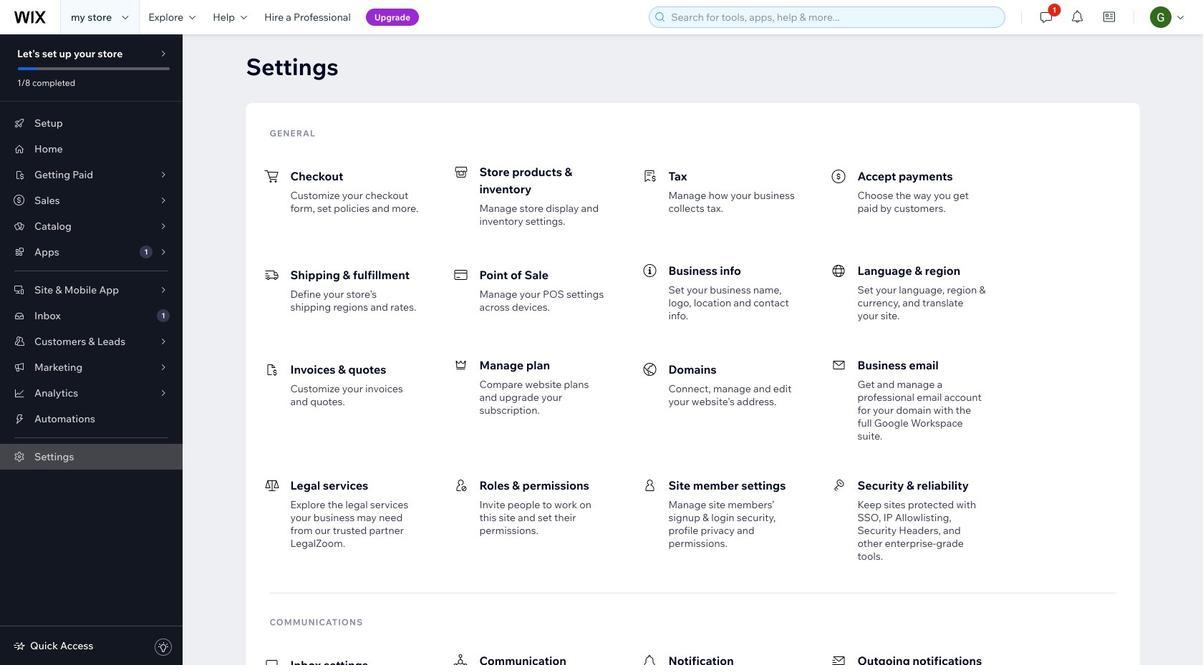 Task type: locate. For each thing, give the bounding box(es) containing it.
communications-section element
[[259, 631, 1127, 665]]

general-section element
[[259, 142, 1127, 576]]

sidebar element
[[0, 34, 183, 665]]



Task type: describe. For each thing, give the bounding box(es) containing it.
Search for tools, apps, help & more... field
[[667, 7, 1001, 27]]



Task type: vqa. For each thing, say whether or not it's contained in the screenshot.
third border from the bottom
no



